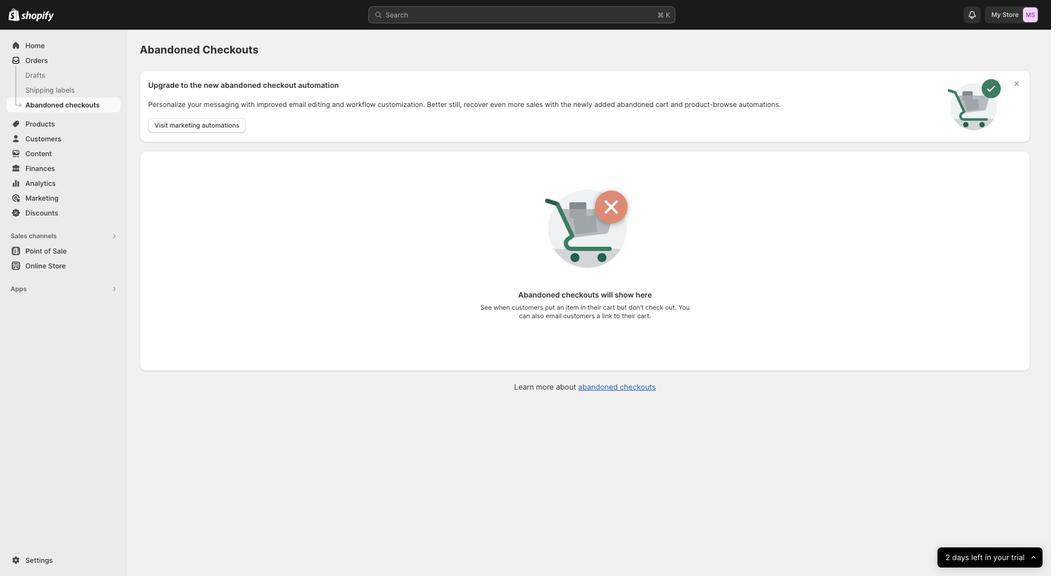 Task type: vqa. For each thing, say whether or not it's contained in the screenshot.
bottommost the "Store"
yes



Task type: locate. For each thing, give the bounding box(es) containing it.
0 horizontal spatial their
[[588, 303, 602, 311]]

visit marketing automations button
[[148, 118, 246, 133]]

1 vertical spatial email
[[546, 312, 562, 320]]

1 horizontal spatial more
[[536, 382, 554, 391]]

cart left product-
[[656, 100, 669, 108]]

to inside the abandoned checkouts will show here see when customers put an item in their cart but don't check out. you can also email customers a link to their cart.
[[614, 312, 620, 320]]

store inside 'online store' 'link'
[[48, 262, 66, 270]]

1 horizontal spatial cart
[[656, 100, 669, 108]]

0 horizontal spatial cart
[[603, 303, 615, 311]]

more right even
[[508, 100, 525, 108]]

1 horizontal spatial store
[[1003, 11, 1019, 19]]

abandoned checkouts will show here see when customers put an item in their cart but don't check out. you can also email customers a link to their cart.
[[481, 290, 690, 320]]

0 horizontal spatial in
[[581, 303, 586, 311]]

your inside dropdown button
[[994, 553, 1010, 562]]

the left 'new'
[[190, 80, 202, 89]]

but
[[617, 303, 627, 311]]

see
[[481, 303, 492, 311]]

apps button
[[6, 282, 121, 297]]

1 horizontal spatial customers
[[564, 312, 595, 320]]

your up visit marketing automations
[[188, 100, 202, 108]]

your left trial
[[994, 553, 1010, 562]]

2 vertical spatial abandoned
[[519, 290, 560, 299]]

and left product-
[[671, 100, 683, 108]]

0 horizontal spatial email
[[289, 100, 306, 108]]

more right learn
[[536, 382, 554, 391]]

customers
[[512, 303, 544, 311], [564, 312, 595, 320]]

show
[[615, 290, 634, 299]]

online store link
[[6, 258, 121, 273]]

0 horizontal spatial abandoned
[[25, 101, 64, 109]]

in
[[581, 303, 586, 311], [985, 553, 992, 562]]

and right editing
[[332, 100, 344, 108]]

2 horizontal spatial abandoned
[[519, 290, 560, 299]]

abandoned
[[140, 43, 200, 56], [25, 101, 64, 109], [519, 290, 560, 299]]

abandoned up the "upgrade"
[[140, 43, 200, 56]]

discounts link
[[6, 205, 121, 220]]

products
[[25, 120, 55, 128]]

home
[[25, 41, 45, 50]]

in right item
[[581, 303, 586, 311]]

their down the but
[[622, 312, 636, 320]]

store right my
[[1003, 11, 1019, 19]]

1 and from the left
[[332, 100, 344, 108]]

my store image
[[1024, 7, 1038, 22]]

1 vertical spatial abandoned
[[25, 101, 64, 109]]

a
[[597, 312, 601, 320]]

2 and from the left
[[671, 100, 683, 108]]

browse
[[713, 100, 737, 108]]

cart
[[656, 100, 669, 108], [603, 303, 615, 311]]

my
[[992, 11, 1001, 19]]

1 horizontal spatial their
[[622, 312, 636, 320]]

0 horizontal spatial checkouts
[[65, 101, 100, 109]]

1 vertical spatial abandoned
[[617, 100, 654, 108]]

products link
[[6, 116, 121, 131]]

sales
[[527, 100, 543, 108]]

abandoned checkout image image
[[948, 78, 1001, 131]]

orders
[[25, 56, 48, 65]]

1 horizontal spatial with
[[545, 100, 559, 108]]

abandoned checkouts
[[140, 43, 259, 56]]

about
[[556, 382, 576, 391]]

customers up can
[[512, 303, 544, 311]]

automations.
[[739, 100, 781, 108]]

the
[[190, 80, 202, 89], [561, 100, 572, 108]]

drafts
[[25, 71, 45, 79]]

apps
[[11, 285, 27, 293]]

personalize your messaging with improved email editing and workflow customization. better still, recover even more sales with the newly added abandoned cart and product-browse automations.
[[148, 100, 781, 108]]

to right the "upgrade"
[[181, 80, 188, 89]]

with
[[241, 100, 255, 108], [545, 100, 559, 108]]

the left 'newly'
[[561, 100, 572, 108]]

1 horizontal spatial the
[[561, 100, 572, 108]]

1 horizontal spatial to
[[614, 312, 620, 320]]

abandoned
[[221, 80, 261, 89], [617, 100, 654, 108], [579, 382, 618, 391]]

0 horizontal spatial and
[[332, 100, 344, 108]]

recover
[[464, 100, 489, 108]]

abandoned down the shipping
[[25, 101, 64, 109]]

abandoned checkouts
[[25, 101, 100, 109]]

1 vertical spatial in
[[985, 553, 992, 562]]

email down put
[[546, 312, 562, 320]]

editing
[[308, 100, 330, 108]]

marketing link
[[6, 191, 121, 205]]

0 vertical spatial the
[[190, 80, 202, 89]]

2 horizontal spatial checkouts
[[620, 382, 656, 391]]

1 horizontal spatial email
[[546, 312, 562, 320]]

shipping labels
[[25, 86, 75, 94]]

still,
[[449, 100, 462, 108]]

0 vertical spatial more
[[508, 100, 525, 108]]

labels
[[56, 86, 75, 94]]

shopify image
[[21, 11, 54, 22]]

2
[[946, 553, 951, 562]]

1 horizontal spatial your
[[994, 553, 1010, 562]]

0 vertical spatial checkouts
[[65, 101, 100, 109]]

analytics
[[25, 179, 56, 187]]

0 vertical spatial email
[[289, 100, 306, 108]]

1 horizontal spatial checkouts
[[562, 290, 599, 299]]

personalize
[[148, 100, 186, 108]]

with right the sales
[[545, 100, 559, 108]]

channels
[[29, 232, 57, 240]]

1 vertical spatial checkouts
[[562, 290, 599, 299]]

upgrade to the new abandoned checkout automation
[[148, 80, 339, 89]]

email
[[289, 100, 306, 108], [546, 312, 562, 320]]

and
[[332, 100, 344, 108], [671, 100, 683, 108]]

1 vertical spatial cart
[[603, 303, 615, 311]]

cart up link
[[603, 303, 615, 311]]

0 vertical spatial to
[[181, 80, 188, 89]]

drafts link
[[6, 68, 121, 83]]

to
[[181, 80, 188, 89], [614, 312, 620, 320]]

checkouts
[[65, 101, 100, 109], [562, 290, 599, 299], [620, 382, 656, 391]]

email left editing
[[289, 100, 306, 108]]

abandoned checkouts link
[[579, 382, 656, 391]]

store
[[1003, 11, 1019, 19], [48, 262, 66, 270]]

with down upgrade to the new abandoned checkout automation
[[241, 100, 255, 108]]

1 vertical spatial customers
[[564, 312, 595, 320]]

abandoned right added
[[617, 100, 654, 108]]

0 horizontal spatial store
[[48, 262, 66, 270]]

their
[[588, 303, 602, 311], [622, 312, 636, 320]]

abandoned up put
[[519, 290, 560, 299]]

0 horizontal spatial with
[[241, 100, 255, 108]]

shopify image
[[8, 8, 20, 21]]

1 vertical spatial store
[[48, 262, 66, 270]]

0 vertical spatial your
[[188, 100, 202, 108]]

abandoned checkouts link
[[6, 97, 121, 112]]

also
[[532, 312, 544, 320]]

more
[[508, 100, 525, 108], [536, 382, 554, 391]]

in right left
[[985, 553, 992, 562]]

messaging
[[204, 100, 239, 108]]

when
[[494, 303, 510, 311]]

checkouts inside the abandoned checkouts will show here see when customers put an item in their cart but don't check out. you can also email customers a link to their cart.
[[562, 290, 599, 299]]

checkout
[[263, 80, 296, 89]]

your
[[188, 100, 202, 108], [994, 553, 1010, 562]]

abandoned up messaging
[[221, 80, 261, 89]]

1 horizontal spatial and
[[671, 100, 683, 108]]

their up a
[[588, 303, 602, 311]]

store down "sale"
[[48, 262, 66, 270]]

abandoned for abandoned checkouts
[[140, 43, 200, 56]]

cart inside the abandoned checkouts will show here see when customers put an item in their cart but don't check out. you can also email customers a link to their cart.
[[603, 303, 615, 311]]

0 vertical spatial in
[[581, 303, 586, 311]]

store for online store
[[48, 262, 66, 270]]

customization.
[[378, 100, 425, 108]]

1 horizontal spatial in
[[985, 553, 992, 562]]

1 vertical spatial to
[[614, 312, 620, 320]]

abandoned right about
[[579, 382, 618, 391]]

of
[[44, 247, 51, 255]]

in inside the abandoned checkouts will show here see when customers put an item in their cart but don't check out. you can also email customers a link to their cart.
[[581, 303, 586, 311]]

1 horizontal spatial abandoned
[[140, 43, 200, 56]]

1 vertical spatial the
[[561, 100, 572, 108]]

0 vertical spatial store
[[1003, 11, 1019, 19]]

better
[[427, 100, 447, 108]]

new
[[204, 80, 219, 89]]

1 vertical spatial your
[[994, 553, 1010, 562]]

settings
[[25, 556, 53, 564]]

orders link
[[6, 53, 121, 68]]

0 horizontal spatial customers
[[512, 303, 544, 311]]

0 vertical spatial abandoned
[[140, 43, 200, 56]]

to down the but
[[614, 312, 620, 320]]

customers down item
[[564, 312, 595, 320]]



Task type: describe. For each thing, give the bounding box(es) containing it.
automation
[[298, 80, 339, 89]]

upgrade
[[148, 80, 179, 89]]

0 vertical spatial abandoned
[[221, 80, 261, 89]]

0 horizontal spatial more
[[508, 100, 525, 108]]

sales channels
[[11, 232, 57, 240]]

online store button
[[0, 258, 127, 273]]

an
[[557, 303, 564, 311]]

checkouts for abandoned checkouts
[[65, 101, 100, 109]]

here
[[636, 290, 652, 299]]

2 days left in your trial
[[946, 553, 1025, 562]]

2 with from the left
[[545, 100, 559, 108]]

put
[[545, 303, 555, 311]]

trial
[[1012, 553, 1025, 562]]

abandoned inside the abandoned checkouts will show here see when customers put an item in their cart but don't check out. you can also email customers a link to their cart.
[[519, 290, 560, 299]]

content
[[25, 149, 52, 158]]

sale
[[53, 247, 67, 255]]

finances
[[25, 164, 55, 173]]

out.
[[666, 303, 677, 311]]

link
[[602, 312, 612, 320]]

0 horizontal spatial the
[[190, 80, 202, 89]]

item
[[566, 303, 579, 311]]

online
[[25, 262, 46, 270]]

marketing
[[25, 194, 59, 202]]

can
[[519, 312, 530, 320]]

in inside dropdown button
[[985, 553, 992, 562]]

customers
[[25, 134, 61, 143]]

you
[[679, 303, 690, 311]]

workflow
[[346, 100, 376, 108]]

2 days left in your trial button
[[938, 548, 1043, 568]]

1 with from the left
[[241, 100, 255, 108]]

automations
[[202, 121, 240, 129]]

⌘
[[658, 11, 664, 19]]

k
[[666, 11, 671, 19]]

visit marketing automations
[[155, 121, 240, 129]]

marketing
[[170, 121, 200, 129]]

left
[[972, 553, 983, 562]]

customers link
[[6, 131, 121, 146]]

added
[[595, 100, 615, 108]]

search
[[386, 11, 408, 19]]

0 vertical spatial customers
[[512, 303, 544, 311]]

2 vertical spatial checkouts
[[620, 382, 656, 391]]

point
[[25, 247, 42, 255]]

1 vertical spatial their
[[622, 312, 636, 320]]

0 vertical spatial cart
[[656, 100, 669, 108]]

0 horizontal spatial to
[[181, 80, 188, 89]]

sales
[[11, 232, 27, 240]]

content link
[[6, 146, 121, 161]]

learn more about abandoned checkouts
[[514, 382, 656, 391]]

sales channels button
[[6, 229, 121, 244]]

online store
[[25, 262, 66, 270]]

abandoned for abandoned checkouts
[[25, 101, 64, 109]]

analytics link
[[6, 176, 121, 191]]

point of sale button
[[0, 244, 127, 258]]

improved
[[257, 100, 287, 108]]

shipping labels link
[[6, 83, 121, 97]]

1 vertical spatial more
[[536, 382, 554, 391]]

newly
[[574, 100, 593, 108]]

point of sale link
[[6, 244, 121, 258]]

will
[[601, 290, 613, 299]]

shipping
[[25, 86, 54, 94]]

2 vertical spatial abandoned
[[579, 382, 618, 391]]

even
[[490, 100, 506, 108]]

checkouts
[[202, 43, 259, 56]]

store for my store
[[1003, 11, 1019, 19]]

0 vertical spatial their
[[588, 303, 602, 311]]

settings link
[[6, 553, 121, 568]]

days
[[953, 553, 970, 562]]

email inside the abandoned checkouts will show here see when customers put an item in their cart but don't check out. you can also email customers a link to their cart.
[[546, 312, 562, 320]]

learn
[[514, 382, 534, 391]]

⌘ k
[[658, 11, 671, 19]]

check
[[646, 303, 664, 311]]

checkouts for abandoned checkouts will show here see when customers put an item in their cart but don't check out. you can also email customers a link to their cart.
[[562, 290, 599, 299]]

product-
[[685, 100, 713, 108]]

visit
[[155, 121, 168, 129]]

cart.
[[638, 312, 651, 320]]

point of sale
[[25, 247, 67, 255]]

my store
[[992, 11, 1019, 19]]

don't
[[629, 303, 644, 311]]

discounts
[[25, 209, 58, 217]]

finances link
[[6, 161, 121, 176]]

0 horizontal spatial your
[[188, 100, 202, 108]]

home link
[[6, 38, 121, 53]]



